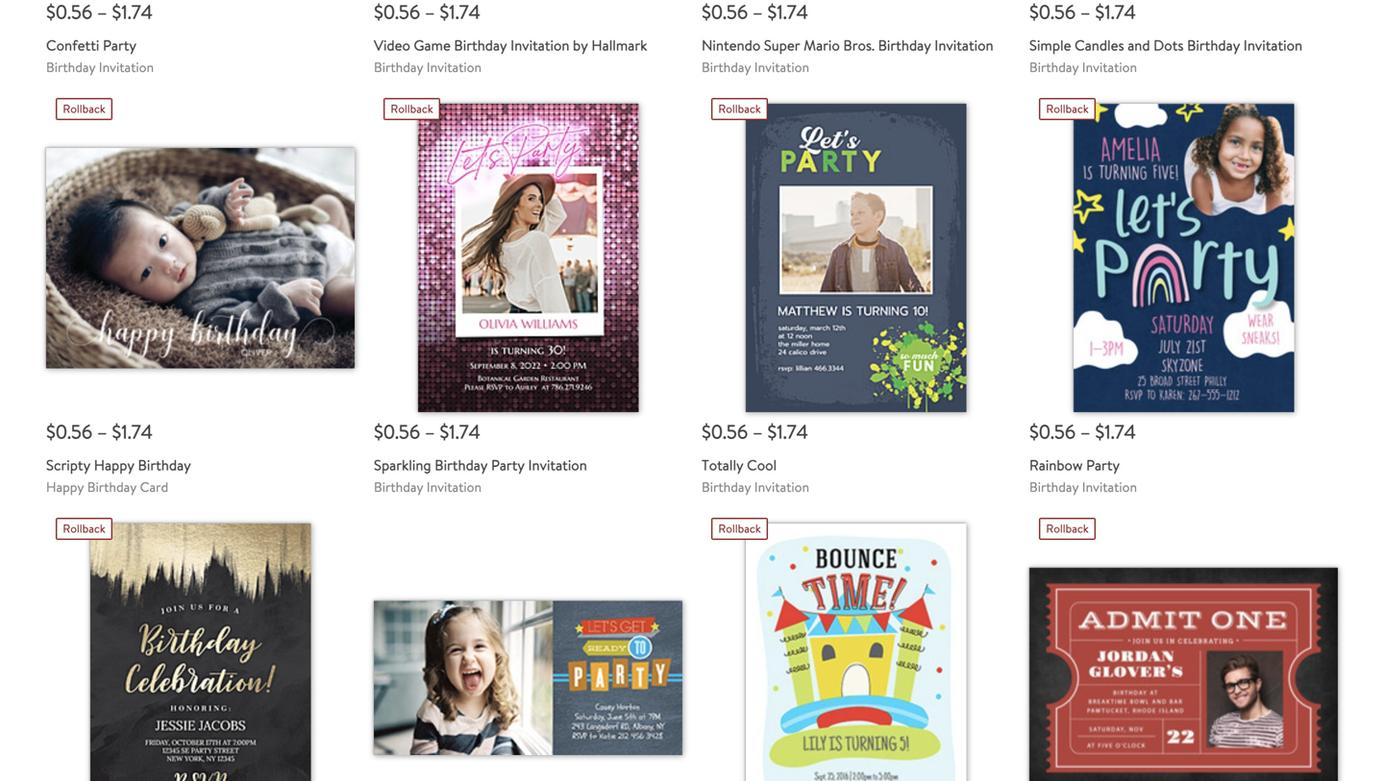 Task type: vqa. For each thing, say whether or not it's contained in the screenshot.
Ceramic Mugs Link
no



Task type: describe. For each thing, give the bounding box(es) containing it.
birthday down nintendo
[[702, 58, 751, 77]]

1 for birthday
[[449, 418, 455, 445]]

56 for rainbow
[[1055, 418, 1076, 445]]

rainbow party birthday invitation
[[1030, 455, 1137, 497]]

party for confetti party
[[103, 35, 136, 55]]

birthday left card
[[87, 478, 137, 497]]

0 for totally
[[711, 418, 723, 445]]

0 for scripty
[[56, 418, 67, 445]]

5 . from the left
[[723, 418, 727, 445]]

and
[[1128, 35, 1150, 55]]

totally
[[702, 455, 744, 476]]

scripty
[[46, 455, 90, 476]]

2 $ from the left
[[112, 418, 121, 445]]

card
[[140, 478, 168, 497]]

birthday down video
[[374, 58, 423, 77]]

rollback down 'scripty happy birthday happy birthday card'
[[63, 521, 105, 537]]

rollback down simple
[[1046, 101, 1089, 117]]

– for happy
[[97, 418, 107, 445]]

bros.
[[843, 35, 875, 55]]

0 horizontal spatial happy
[[46, 478, 84, 497]]

birthday inside confetti party birthday invitation
[[46, 58, 96, 77]]

mario
[[804, 35, 840, 55]]

56 for totally
[[727, 418, 748, 445]]

birthday right game
[[454, 35, 507, 55]]

1 for happy
[[121, 418, 128, 445]]

simple
[[1030, 35, 1071, 55]]

sparkling
[[374, 455, 431, 476]]

$ 0 . 56 – $ 1 . 74 for party
[[1030, 418, 1136, 445]]

56 for scripty
[[71, 418, 92, 445]]

$ 0 . 56 – $ 1 . 74 for cool
[[702, 418, 808, 445]]

– for cool
[[753, 418, 763, 445]]

rainbow
[[1030, 455, 1083, 476]]

3 . from the left
[[395, 418, 399, 445]]

4 . from the left
[[455, 418, 459, 445]]

candles
[[1075, 35, 1124, 55]]

– for birthday
[[425, 418, 435, 445]]

birthday inside rainbow party birthday invitation
[[1030, 478, 1079, 497]]

1 . from the left
[[67, 418, 71, 445]]

74 for birthday
[[459, 418, 481, 445]]

2 rollback link from the left
[[702, 518, 1010, 782]]

1 for party
[[1105, 418, 1111, 445]]

0 vertical spatial happy
[[94, 455, 135, 476]]

invitation inside confetti party birthday invitation
[[99, 58, 154, 77]]

7 . from the left
[[1051, 418, 1055, 445]]

video game birthday invitation by hallmark birthday invitation
[[374, 35, 647, 77]]



Task type: locate. For each thing, give the bounding box(es) containing it.
– up rainbow party birthday invitation
[[1080, 418, 1091, 445]]

4 $ 0 . 56 – $ 1 . 74 from the left
[[1030, 418, 1136, 445]]

2 1 from the left
[[449, 418, 455, 445]]

5 $ from the left
[[702, 418, 711, 445]]

74 up 'scripty happy birthday happy birthday card'
[[131, 418, 153, 445]]

rollback down rainbow party birthday invitation
[[1046, 521, 1089, 537]]

2 – from the left
[[425, 418, 435, 445]]

4 – from the left
[[1080, 418, 1091, 445]]

74 for party
[[1115, 418, 1136, 445]]

birthday right dots
[[1187, 35, 1240, 55]]

birthday down simple
[[1030, 58, 1079, 77]]

4 $ from the left
[[440, 418, 449, 445]]

74 up rainbow party birthday invitation
[[1115, 418, 1136, 445]]

birthday inside totally cool birthday invitation
[[702, 478, 751, 497]]

1 up totally cool birthday invitation
[[777, 418, 783, 445]]

hallmark
[[592, 35, 647, 55]]

$ 0 . 56 – $ 1 . 74 up 'scripty'
[[46, 418, 153, 445]]

confetti
[[46, 35, 99, 55]]

– up cool
[[753, 418, 763, 445]]

3 – from the left
[[753, 418, 763, 445]]

birthday right sparkling
[[435, 455, 488, 476]]

56 up totally at the bottom right of the page
[[727, 418, 748, 445]]

1 horizontal spatial happy
[[94, 455, 135, 476]]

$ 0 . 56 – $ 1 . 74 up rainbow
[[1030, 418, 1136, 445]]

3 rollback link from the left
[[1030, 518, 1338, 782]]

56 up 'scripty'
[[71, 418, 92, 445]]

dots
[[1154, 35, 1184, 55]]

$
[[46, 418, 56, 445], [112, 418, 121, 445], [374, 418, 383, 445], [440, 418, 449, 445], [702, 418, 711, 445], [768, 418, 777, 445], [1030, 418, 1039, 445], [1095, 418, 1105, 445]]

– for party
[[1080, 418, 1091, 445]]

$ up rainbow
[[1030, 418, 1039, 445]]

birthday up card
[[138, 455, 191, 476]]

3 74 from the left
[[787, 418, 808, 445]]

rollback down totally cool birthday invitation
[[718, 521, 761, 537]]

3 0 from the left
[[711, 418, 723, 445]]

. up rainbow
[[1051, 418, 1055, 445]]

74 for happy
[[131, 418, 153, 445]]

2 0 from the left
[[383, 418, 395, 445]]

birthday down confetti at the left of page
[[46, 58, 96, 77]]

56 for sparkling
[[399, 418, 420, 445]]

7 $ from the left
[[1030, 418, 1039, 445]]

$ up 'scripty'
[[46, 418, 56, 445]]

nintendo
[[702, 35, 761, 55]]

74 up totally cool birthday invitation
[[787, 418, 808, 445]]

happy down 'scripty'
[[46, 478, 84, 497]]

4 1 from the left
[[1105, 418, 1111, 445]]

happy right 'scripty'
[[94, 455, 135, 476]]

6 . from the left
[[783, 418, 787, 445]]

2 $ 0 . 56 – $ 1 . 74 from the left
[[374, 418, 481, 445]]

$ 0 . 56 – $ 1 . 74 for happy
[[46, 418, 153, 445]]

0 horizontal spatial rollback link
[[46, 518, 355, 782]]

1 up sparkling birthday party invitation birthday invitation
[[449, 418, 455, 445]]

rollback
[[63, 101, 105, 117], [391, 101, 433, 117], [718, 101, 761, 117], [1046, 101, 1089, 117], [63, 521, 105, 537], [718, 521, 761, 537], [1046, 521, 1089, 537]]

birthday down rainbow
[[1030, 478, 1079, 497]]

.
[[67, 418, 71, 445], [128, 418, 131, 445], [395, 418, 399, 445], [455, 418, 459, 445], [723, 418, 727, 445], [783, 418, 787, 445], [1051, 418, 1055, 445], [1111, 418, 1115, 445]]

1 horizontal spatial rollback link
[[702, 518, 1010, 782]]

74 up sparkling birthday party invitation birthday invitation
[[459, 418, 481, 445]]

6 $ from the left
[[768, 418, 777, 445]]

1 1 from the left
[[121, 418, 128, 445]]

rollback down video
[[391, 101, 433, 117]]

by
[[573, 35, 588, 55]]

1 $ 0 . 56 – $ 1 . 74 from the left
[[46, 418, 153, 445]]

$ up totally at the bottom right of the page
[[702, 418, 711, 445]]

sparkling birthday party invitation birthday invitation
[[374, 455, 587, 497]]

0 for rainbow
[[1039, 418, 1051, 445]]

2 56 from the left
[[399, 418, 420, 445]]

$ 0 . 56 – $ 1 . 74 for birthday
[[374, 418, 481, 445]]

. up sparkling birthday party invitation birthday invitation
[[455, 418, 459, 445]]

video
[[374, 35, 410, 55]]

birthday down sparkling
[[374, 478, 423, 497]]

0 horizontal spatial party
[[103, 35, 136, 55]]

confetti party birthday invitation
[[46, 35, 154, 77]]

0 up totally at the bottom right of the page
[[711, 418, 723, 445]]

invitation inside totally cool birthday invitation
[[754, 478, 809, 497]]

56 up rainbow
[[1055, 418, 1076, 445]]

. up rainbow party birthday invitation
[[1111, 418, 1115, 445]]

0 up 'scripty'
[[56, 418, 67, 445]]

74
[[131, 418, 153, 445], [459, 418, 481, 445], [787, 418, 808, 445], [1115, 418, 1136, 445]]

1 – from the left
[[97, 418, 107, 445]]

$ 0 . 56 – $ 1 . 74 up sparkling
[[374, 418, 481, 445]]

party inside rainbow party birthday invitation
[[1086, 455, 1120, 476]]

3 56 from the left
[[727, 418, 748, 445]]

birthday down totally at the bottom right of the page
[[702, 478, 751, 497]]

74 for cool
[[787, 418, 808, 445]]

super
[[764, 35, 800, 55]]

1 0 from the left
[[56, 418, 67, 445]]

1 $ from the left
[[46, 418, 56, 445]]

party for rainbow party
[[1086, 455, 1120, 476]]

4 0 from the left
[[1039, 418, 1051, 445]]

3 $ 0 . 56 – $ 1 . 74 from the left
[[702, 418, 808, 445]]

56
[[71, 418, 92, 445], [399, 418, 420, 445], [727, 418, 748, 445], [1055, 418, 1076, 445]]

4 56 from the left
[[1055, 418, 1076, 445]]

0 for sparkling
[[383, 418, 395, 445]]

invitation
[[511, 35, 570, 55], [935, 35, 994, 55], [1244, 35, 1303, 55], [99, 58, 154, 77], [427, 58, 482, 77], [754, 58, 809, 77], [1082, 58, 1137, 77], [528, 455, 587, 476], [427, 478, 482, 497], [754, 478, 809, 497], [1082, 478, 1137, 497]]

1 horizontal spatial party
[[491, 455, 525, 476]]

2 horizontal spatial party
[[1086, 455, 1120, 476]]

1 56 from the left
[[71, 418, 92, 445]]

$ up sparkling birthday party invitation birthday invitation
[[440, 418, 449, 445]]

$ 0 . 56 – $ 1 . 74 up cool
[[702, 418, 808, 445]]

invitation inside rainbow party birthday invitation
[[1082, 478, 1137, 497]]

8 $ from the left
[[1095, 418, 1105, 445]]

1 up rainbow party birthday invitation
[[1105, 418, 1111, 445]]

party inside sparkling birthday party invitation birthday invitation
[[491, 455, 525, 476]]

$ up sparkling
[[374, 418, 383, 445]]

–
[[97, 418, 107, 445], [425, 418, 435, 445], [753, 418, 763, 445], [1080, 418, 1091, 445]]

party inside confetti party birthday invitation
[[103, 35, 136, 55]]

0 up sparkling
[[383, 418, 395, 445]]

birthday right "bros."
[[878, 35, 931, 55]]

scripty happy birthday happy birthday card
[[46, 455, 191, 497]]

. up 'scripty happy birthday happy birthday card'
[[128, 418, 131, 445]]

party
[[103, 35, 136, 55], [491, 455, 525, 476], [1086, 455, 1120, 476]]

1 up 'scripty happy birthday happy birthday card'
[[121, 418, 128, 445]]

cool
[[747, 455, 777, 476]]

simple candles and dots birthday invitation birthday invitation
[[1030, 35, 1303, 77]]

0
[[56, 418, 67, 445], [383, 418, 395, 445], [711, 418, 723, 445], [1039, 418, 1051, 445]]

game
[[414, 35, 451, 55]]

56 up sparkling
[[399, 418, 420, 445]]

$ up rainbow party birthday invitation
[[1095, 418, 1105, 445]]

. up totally cool birthday invitation
[[783, 418, 787, 445]]

2 . from the left
[[128, 418, 131, 445]]

0 up rainbow
[[1039, 418, 1051, 445]]

totally cool birthday invitation
[[702, 455, 809, 497]]

rollback link
[[46, 518, 355, 782], [702, 518, 1010, 782], [1030, 518, 1338, 782]]

1
[[121, 418, 128, 445], [449, 418, 455, 445], [777, 418, 783, 445], [1105, 418, 1111, 445]]

1 vertical spatial happy
[[46, 478, 84, 497]]

birthday
[[454, 35, 507, 55], [878, 35, 931, 55], [1187, 35, 1240, 55], [46, 58, 96, 77], [374, 58, 423, 77], [702, 58, 751, 77], [1030, 58, 1079, 77], [138, 455, 191, 476], [435, 455, 488, 476], [87, 478, 137, 497], [374, 478, 423, 497], [702, 478, 751, 497], [1030, 478, 1079, 497]]

$ up 'scripty happy birthday happy birthday card'
[[112, 418, 121, 445]]

$ up cool
[[768, 418, 777, 445]]

rollback down nintendo
[[718, 101, 761, 117]]

– up sparkling
[[425, 418, 435, 445]]

rollback down confetti party birthday invitation
[[63, 101, 105, 117]]

1 74 from the left
[[131, 418, 153, 445]]

. up 'scripty'
[[67, 418, 71, 445]]

nintendo super mario bros. birthday invitation birthday invitation
[[702, 35, 994, 77]]

3 $ from the left
[[374, 418, 383, 445]]

4 74 from the left
[[1115, 418, 1136, 445]]

– up 'scripty happy birthday happy birthday card'
[[97, 418, 107, 445]]

2 74 from the left
[[459, 418, 481, 445]]

. up totally at the bottom right of the page
[[723, 418, 727, 445]]

$ 0 . 56 – $ 1 . 74
[[46, 418, 153, 445], [374, 418, 481, 445], [702, 418, 808, 445], [1030, 418, 1136, 445]]

1 rollback link from the left
[[46, 518, 355, 782]]

happy
[[94, 455, 135, 476], [46, 478, 84, 497]]

3 1 from the left
[[777, 418, 783, 445]]

. up sparkling
[[395, 418, 399, 445]]

8 . from the left
[[1111, 418, 1115, 445]]

2 horizontal spatial rollback link
[[1030, 518, 1338, 782]]

1 for cool
[[777, 418, 783, 445]]



